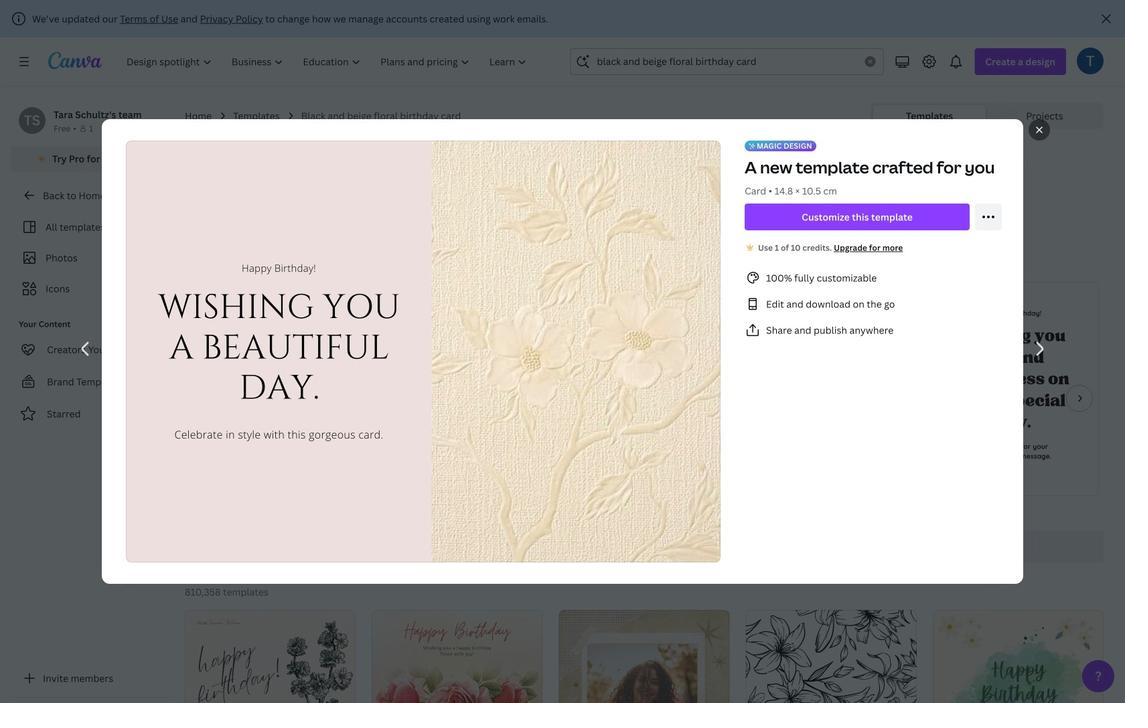 Task type: describe. For each thing, give the bounding box(es) containing it.
top level navigation element
[[118, 48, 538, 75]]

black white floral birthday greetings card image
[[746, 610, 917, 703]]

tara schultz's team image
[[19, 107, 46, 134]]

tara schultz's team element
[[19, 107, 46, 134]]

black and beige floral birthday card image
[[185, 610, 356, 703]]



Task type: vqa. For each thing, say whether or not it's contained in the screenshot.
the Beige and White Floral Scrapbook Birthday Card Image
yes



Task type: locate. For each thing, give the bounding box(es) containing it.
pink and beige floral birthday card image
[[372, 610, 543, 703]]

group
[[753, 246, 1100, 515], [185, 282, 485, 515], [490, 282, 793, 515]]

None search field
[[570, 48, 884, 75]]

beige and white floral scrapbook birthday card image
[[559, 610, 730, 703]]

list
[[745, 270, 1002, 338]]

green and beige watercolor florar birthday card image
[[933, 610, 1104, 703]]



